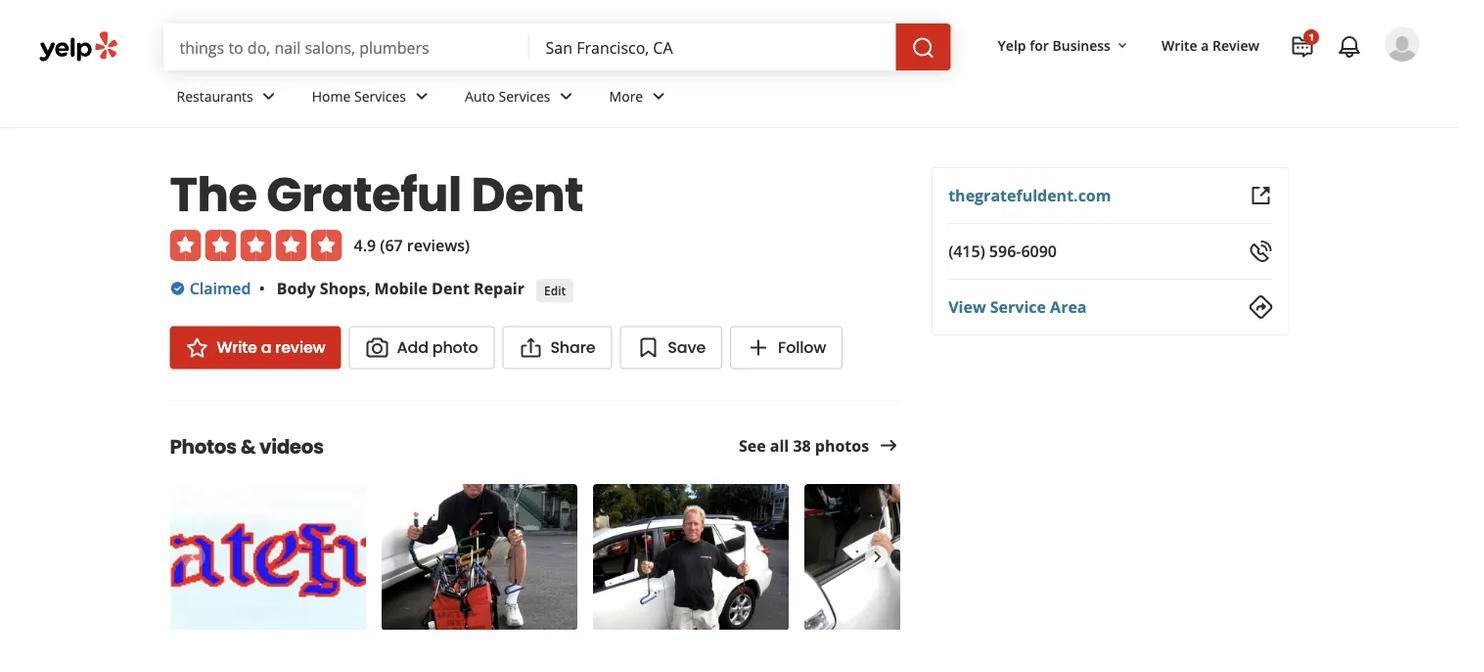 Task type: locate. For each thing, give the bounding box(es) containing it.
0 horizontal spatial a
[[261, 337, 271, 359]]

follow
[[778, 337, 827, 359]]

0 horizontal spatial write
[[217, 337, 257, 359]]

none field up more link
[[546, 36, 881, 58]]

24 save outline v2 image
[[637, 336, 660, 360]]

6090
[[1022, 241, 1057, 262]]

business categories element
[[161, 70, 1421, 127]]

24 add v2 image
[[747, 336, 771, 360]]

edit button
[[536, 279, 574, 303]]

write
[[1162, 36, 1198, 54], [217, 337, 257, 359]]

1 horizontal spatial photo of the grateful dent - san francisco, ca, us. image
[[381, 484, 577, 631]]

0 horizontal spatial 24 chevron down v2 image
[[555, 85, 578, 108]]

2 horizontal spatial photo of the grateful dent - san francisco, ca, us. image
[[593, 484, 789, 631]]

1 24 chevron down v2 image from the left
[[555, 85, 578, 108]]

1 services from the left
[[354, 87, 406, 105]]

24 chevron down v2 image for auto services
[[555, 85, 578, 108]]

body shops link
[[277, 278, 366, 299]]

24 chevron down v2 image right the restaurants
[[257, 85, 281, 108]]

24 chevron down v2 image inside 'auto services' link
[[555, 85, 578, 108]]

write for write a review
[[1162, 36, 1198, 54]]

see all 38 photos
[[739, 435, 870, 456]]

24 chevron down v2 image right auto services
[[555, 85, 578, 108]]

0 horizontal spatial services
[[354, 87, 406, 105]]

a
[[1202, 36, 1210, 54], [261, 337, 271, 359]]

24 directions v2 image
[[1250, 296, 1273, 319]]

area
[[1051, 297, 1087, 318]]

1 vertical spatial a
[[261, 337, 271, 359]]

24 chevron down v2 image inside more link
[[647, 85, 671, 108]]

1 none field from the left
[[180, 36, 515, 58]]

photo of the grateful dent - san francisco, ca, us. image
[[170, 484, 366, 631], [381, 484, 577, 631], [593, 484, 789, 631]]

write inside write a review link
[[1162, 36, 1198, 54]]

for
[[1030, 36, 1049, 54]]

business
[[1053, 36, 1111, 54]]

2 photo of the grateful dent - san francisco, ca, us. image from the left
[[381, 484, 577, 631]]

0 vertical spatial a
[[1202, 36, 1210, 54]]

greg r. image
[[1385, 26, 1421, 62]]

24 chevron down v2 image for home services
[[410, 85, 434, 108]]

24 star v2 image
[[186, 336, 209, 360]]

24 chevron down v2 image right 'more'
[[647, 85, 671, 108]]

view service area link
[[949, 297, 1087, 318]]

body shops , mobile dent repair
[[277, 278, 525, 299]]

view service area
[[949, 297, 1087, 318]]

add photo link
[[349, 326, 495, 369]]

write right 24 star v2 image
[[217, 337, 257, 359]]

dent down 'auto services' link on the top left of page
[[471, 162, 584, 228]]

1
[[1309, 30, 1315, 44]]

2 24 chevron down v2 image from the left
[[647, 85, 671, 108]]

2 none field from the left
[[546, 36, 881, 58]]

services right home on the top of page
[[354, 87, 406, 105]]

home
[[312, 87, 351, 105]]

photos & videos element
[[139, 401, 1000, 635]]

a for review
[[1202, 36, 1210, 54]]

dent
[[471, 162, 584, 228], [432, 278, 470, 299]]

(67
[[380, 235, 403, 256]]

None search field
[[164, 23, 955, 70]]

thegratefuldent.com link
[[949, 185, 1112, 206]]

0 vertical spatial dent
[[471, 162, 584, 228]]

1 vertical spatial write
[[217, 337, 257, 359]]

more link
[[594, 70, 686, 127]]

1 horizontal spatial dent
[[471, 162, 584, 228]]

1 24 chevron down v2 image from the left
[[257, 85, 281, 108]]

0 horizontal spatial photo of the grateful dent - san francisco, ca, us. image
[[170, 484, 366, 631]]

2 services from the left
[[499, 87, 551, 105]]

24 chevron down v2 image
[[555, 85, 578, 108], [647, 85, 671, 108]]

24 chevron down v2 image
[[257, 85, 281, 108], [410, 85, 434, 108]]

Near text field
[[546, 36, 881, 58]]

services
[[354, 87, 406, 105], [499, 87, 551, 105]]

0 horizontal spatial none field
[[180, 36, 515, 58]]

24 camera v2 image
[[366, 336, 389, 360]]

4.9 star rating image
[[170, 230, 342, 261]]

services right auto
[[499, 87, 551, 105]]

more
[[609, 87, 643, 105]]

24 chevron down v2 image inside restaurants link
[[257, 85, 281, 108]]

none field up the home services
[[180, 36, 515, 58]]

write left review
[[1162, 36, 1198, 54]]

1 vertical spatial dent
[[432, 278, 470, 299]]

24 chevron down v2 image for restaurants
[[257, 85, 281, 108]]

grateful
[[267, 162, 462, 228]]

see all 38 photos link
[[739, 434, 901, 458]]

1 horizontal spatial a
[[1202, 36, 1210, 54]]

1 horizontal spatial write
[[1162, 36, 1198, 54]]

dent down reviews)
[[432, 278, 470, 299]]

claimed
[[190, 278, 251, 299]]

2 24 chevron down v2 image from the left
[[410, 85, 434, 108]]

previous image
[[182, 546, 203, 569]]

16 claim filled v2 image
[[170, 281, 186, 297]]

0 vertical spatial write
[[1162, 36, 1198, 54]]

&
[[241, 433, 256, 461]]

yelp for business button
[[990, 27, 1139, 63]]

1 photo of the grateful dent - san francisco, ca, us. image from the left
[[170, 484, 366, 631]]

1 horizontal spatial 24 chevron down v2 image
[[410, 85, 434, 108]]

0 horizontal spatial 24 chevron down v2 image
[[257, 85, 281, 108]]

1 horizontal spatial 24 chevron down v2 image
[[647, 85, 671, 108]]

notifications image
[[1338, 35, 1362, 59]]

1 horizontal spatial none field
[[546, 36, 881, 58]]

edit
[[544, 282, 566, 299]]

yelp for business
[[998, 36, 1111, 54]]

the
[[170, 162, 257, 228]]

write inside write a review link
[[217, 337, 257, 359]]

None field
[[180, 36, 515, 58], [546, 36, 881, 58]]

1 horizontal spatial services
[[499, 87, 551, 105]]

24 chevron down v2 image inside the home services link
[[410, 85, 434, 108]]

3 photo of the grateful dent - san francisco, ca, us. image from the left
[[593, 484, 789, 631]]

see
[[739, 435, 766, 456]]

services for auto services
[[499, 87, 551, 105]]

mobile
[[375, 278, 428, 299]]

restaurants
[[177, 87, 253, 105]]

auto services link
[[449, 70, 594, 127]]

body
[[277, 278, 316, 299]]

24 chevron down v2 image left auto
[[410, 85, 434, 108]]



Task type: describe. For each thing, give the bounding box(es) containing it.
(67 reviews) link
[[380, 235, 470, 256]]

save button
[[620, 326, 723, 369]]

24 project v2 image
[[1291, 35, 1315, 59]]

user actions element
[[983, 24, 1448, 145]]

follow button
[[730, 326, 843, 369]]

write a review link
[[170, 326, 341, 369]]

write for write a review
[[217, 337, 257, 359]]

search image
[[912, 36, 936, 60]]

add photo
[[397, 337, 478, 359]]

mobile dent repair link
[[375, 278, 525, 299]]

4.9 (67 reviews)
[[354, 235, 470, 256]]

none field near
[[546, 36, 881, 58]]

service
[[991, 297, 1047, 318]]

review
[[275, 337, 326, 359]]

next image
[[867, 546, 888, 569]]

save
[[668, 337, 706, 359]]

home services
[[312, 87, 406, 105]]

home services link
[[296, 70, 449, 127]]

repair
[[474, 278, 525, 299]]

yelp
[[998, 36, 1027, 54]]

thegratefuldent.com
[[949, 185, 1112, 206]]

photos & videos
[[170, 433, 324, 461]]

write a review
[[217, 337, 326, 359]]

1 button
[[1283, 27, 1323, 67]]

none field find
[[180, 36, 515, 58]]

24 chevron down v2 image for more
[[647, 85, 671, 108]]

photos
[[815, 435, 870, 456]]

services for home services
[[354, 87, 406, 105]]

review
[[1213, 36, 1260, 54]]

24 share v2 image
[[519, 336, 543, 360]]

write a review
[[1162, 36, 1260, 54]]

write a review link
[[1154, 27, 1268, 63]]

(415)
[[949, 241, 986, 262]]

16 chevron down v2 image
[[1115, 38, 1131, 54]]

add
[[397, 337, 429, 359]]

a for review
[[261, 337, 271, 359]]

view
[[949, 297, 986, 318]]

photo
[[433, 337, 478, 359]]

24 external link v2 image
[[1250, 184, 1273, 208]]

all
[[770, 435, 789, 456]]

share
[[551, 337, 596, 359]]

Find text field
[[180, 36, 515, 58]]

photos
[[170, 433, 237, 461]]

restaurants link
[[161, 70, 296, 127]]

shops
[[320, 278, 366, 299]]

(415) 596-6090
[[949, 241, 1057, 262]]

24 arrow right v2 image
[[877, 434, 901, 458]]

,
[[366, 278, 370, 299]]

auto services
[[465, 87, 551, 105]]

596-
[[990, 241, 1022, 262]]

4.9
[[354, 235, 376, 256]]

0 horizontal spatial dent
[[432, 278, 470, 299]]

24 phone v2 image
[[1250, 240, 1273, 263]]

videos
[[259, 433, 324, 461]]

auto
[[465, 87, 495, 105]]

the grateful dent
[[170, 162, 584, 228]]

reviews)
[[407, 235, 470, 256]]

38
[[793, 435, 811, 456]]

share button
[[503, 326, 612, 369]]



Task type: vqa. For each thing, say whether or not it's contained in the screenshot.
The Grateful Dent
yes



